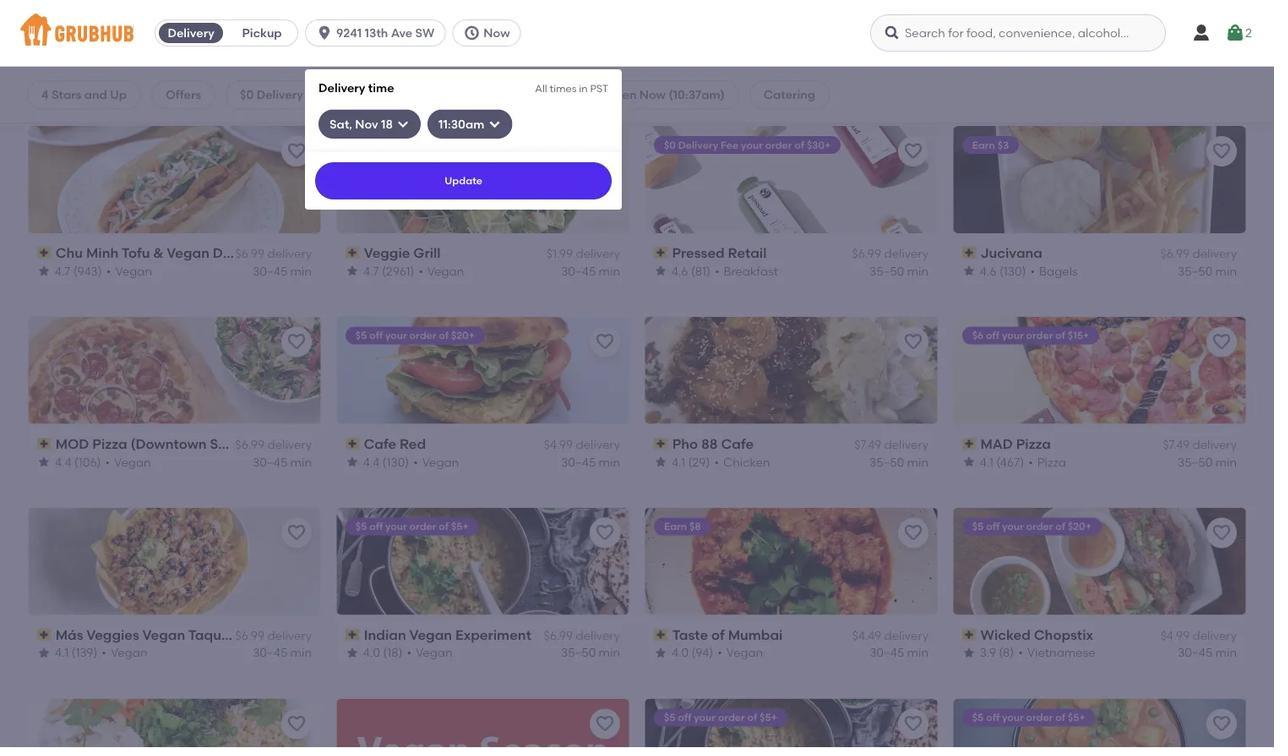 Task type: describe. For each thing, give the bounding box(es) containing it.
delivery up sat,
[[319, 80, 366, 95]]

9241 13th ave sw button
[[305, 19, 453, 46]]

breakfast
[[724, 264, 779, 278]]

4.6 for jucivana
[[981, 264, 997, 278]]

mad pizza
[[981, 436, 1052, 452]]

$4.49
[[853, 628, 882, 643]]

veggies
[[86, 627, 139, 643]]

off for mad
[[987, 329, 1000, 342]]

$4.99 delivery for cafe red
[[544, 437, 621, 452]]

vietnamese
[[1028, 646, 1096, 660]]

$7.49 delivery for mad pizza
[[1164, 437, 1238, 452]]

taqueria
[[188, 627, 248, 643]]

1 horizontal spatial $5+
[[760, 711, 778, 724]]

4.7 for chu minh tofu & vegan deli
[[55, 264, 71, 278]]

update button
[[315, 162, 612, 199]]

delivery inside button
[[168, 26, 215, 40]]

2 horizontal spatial svg image
[[884, 25, 901, 41]]

1 horizontal spatial svg image
[[488, 117, 502, 131]]

pho
[[673, 436, 698, 452]]

9241 13th ave sw
[[337, 26, 435, 40]]

vegan for indian vegan experiment
[[416, 646, 453, 660]]

taste of mumbai
[[673, 627, 783, 643]]

your right fee
[[741, 138, 763, 151]]

min for mod pizza (downtown seattle)
[[290, 455, 312, 469]]

13th
[[365, 26, 388, 40]]

(29)
[[689, 455, 711, 469]]

your right $6
[[1003, 329, 1025, 342]]

4.6 for pressed retail
[[672, 264, 689, 278]]

• breakfast
[[715, 264, 779, 278]]

más
[[56, 627, 83, 643]]

delivery for indian vegan experiment
[[576, 628, 621, 643]]

• for chu minh tofu & vegan deli
[[106, 264, 111, 278]]

pho 88 cafe
[[673, 436, 754, 452]]

retail
[[729, 245, 767, 261]]

pressed retail
[[673, 245, 767, 261]]

$7.49 delivery for pho 88 cafe
[[855, 437, 929, 452]]

$5 for wicked chopstix
[[973, 520, 984, 533]]

4.1 (29)
[[672, 455, 711, 469]]

star icon image for veggie grill
[[346, 264, 359, 278]]

30–45 for chu minh tofu & vegan deli
[[253, 264, 288, 278]]

wicked
[[981, 627, 1031, 643]]

$0 delivery
[[240, 88, 303, 102]]

results
[[49, 92, 100, 111]]

delivery for chu minh tofu & vegan deli
[[268, 247, 312, 261]]

mad
[[981, 436, 1014, 452]]

• for indian vegan experiment
[[407, 646, 412, 660]]

delivery left fee
[[679, 138, 719, 151]]

• for pho 88 cafe
[[715, 455, 719, 469]]

$4.99 for wicked chopstix
[[1161, 628, 1190, 643]]

grubhub+
[[508, 88, 566, 102]]

deli
[[213, 245, 239, 261]]

4.1 for más veggies vegan taqueria
[[55, 646, 69, 660]]

pizza for •
[[1038, 455, 1067, 469]]

• for mad pizza
[[1029, 455, 1034, 469]]

(130) for jucivana
[[1000, 264, 1027, 278]]

delivery for pressed retail
[[885, 247, 929, 261]]

jucivana
[[981, 245, 1043, 261]]

$7.49 for pho 88 cafe
[[855, 437, 882, 452]]

to
[[1165, 503, 1176, 517]]

(130) for cafe red
[[383, 455, 410, 469]]

$0 for $0 delivery fee your order of $30+
[[664, 138, 676, 151]]

ave
[[391, 26, 413, 40]]

subscription pass image for jucivana
[[963, 247, 978, 259]]

59
[[27, 92, 46, 111]]

minh
[[86, 245, 119, 261]]

• chicken
[[715, 455, 771, 469]]

vegan for más veggies vegan taqueria
[[111, 646, 148, 660]]

$5 for cafe red
[[356, 329, 367, 342]]

$6.99 delivery for jucivana
[[1161, 247, 1238, 261]]

30–45 min for wicked chopstix
[[1179, 646, 1238, 660]]

star icon image for pho 88 cafe
[[654, 455, 668, 469]]

• for taste of mumbai
[[718, 646, 723, 660]]

grill
[[414, 245, 441, 261]]

$6 off your order of $15+
[[973, 329, 1090, 342]]

$6.99 delivery for más veggies vegan taqueria
[[235, 628, 312, 643]]

• vegan for minh
[[106, 264, 152, 278]]

your down (467) in the right of the page
[[1003, 520, 1025, 533]]

$6.99 delivery for indian vegan experiment
[[544, 628, 621, 643]]

and
[[84, 88, 107, 102]]

wicked chopstix
[[981, 627, 1094, 643]]

(downtown
[[131, 436, 207, 452]]

30–45 min for cafe red
[[561, 455, 621, 469]]

35–50 min for pho 88 cafe
[[870, 455, 929, 469]]

(2961)
[[382, 264, 415, 278]]

pickup
[[242, 26, 282, 40]]

less
[[423, 88, 448, 102]]

times
[[550, 82, 577, 94]]

red
[[400, 436, 426, 452]]

1 horizontal spatial $5 off your order of $5+
[[664, 711, 778, 724]]

(8)
[[1000, 646, 1015, 660]]

open now (10:37am)
[[605, 88, 725, 102]]

vegan right veggies
[[142, 627, 185, 643]]

30 minutes or less
[[342, 88, 448, 102]]

35–50 for mad pizza
[[1179, 455, 1213, 469]]

earn $8
[[664, 520, 701, 533]]

• for cafe red
[[414, 455, 418, 469]]

35–50 min for pressed retail
[[870, 264, 929, 278]]

30–45 min for más veggies vegan taqueria
[[253, 646, 312, 660]]

off down 4.0 (94)
[[678, 711, 692, 724]]

$1.99 delivery
[[547, 247, 621, 261]]

4.0 for indian vegan experiment
[[364, 646, 381, 660]]

order down (2961)
[[410, 329, 437, 342]]

subscription pass image for más veggies vegan taqueria
[[37, 629, 52, 641]]

subscription pass image for wicked chopstix
[[963, 629, 978, 641]]

$6.99 for chu minh tofu & vegan deli
[[235, 247, 265, 261]]

(467)
[[997, 455, 1025, 469]]

• vietnamese
[[1019, 646, 1096, 660]]

your down (2961)
[[386, 329, 407, 342]]

$6.99 for jucivana
[[1161, 247, 1190, 261]]

delivery for pho 88 cafe
[[885, 437, 929, 452]]

2 cafe from the left
[[722, 436, 754, 452]]

30–45 for veggie grill
[[561, 264, 596, 278]]

0 horizontal spatial $5 off your order of $5+
[[356, 520, 469, 533]]

your down (8)
[[1003, 711, 1025, 724]]

$6
[[973, 329, 984, 342]]

4.7 for veggie grill
[[364, 264, 379, 278]]

4.4 (130)
[[364, 455, 410, 469]]

4.0 (94)
[[672, 646, 714, 660]]

4.6 (130)
[[981, 264, 1027, 278]]

off for indian
[[370, 520, 383, 533]]

svg image for now
[[464, 25, 480, 41]]

subscription pass image for mad pizza
[[963, 438, 978, 450]]

delivery for mad pizza
[[1193, 437, 1238, 452]]

&
[[153, 245, 164, 261]]

$6.99 for pressed retail
[[853, 247, 882, 261]]

sw
[[416, 26, 435, 40]]

(10:37am)
[[669, 88, 725, 102]]

delivery for taste of mumbai
[[885, 628, 929, 643]]

now button
[[453, 19, 528, 46]]

30–45 min for taste of mumbai
[[870, 646, 929, 660]]

delivery time
[[319, 80, 394, 95]]

4.1 for pho 88 cafe
[[672, 455, 686, 469]]

$6.99 for mod pizza (downtown seattle)
[[235, 437, 265, 452]]

now inside 'now' button
[[484, 26, 510, 40]]

• vegan for of
[[718, 646, 764, 660]]

1 horizontal spatial now
[[640, 88, 666, 102]]

4
[[41, 88, 49, 102]]

or
[[408, 88, 420, 102]]

proceed
[[1113, 503, 1162, 517]]

35–50 min for jucivana
[[1179, 264, 1238, 278]]

delivery for wicked chopstix
[[1193, 628, 1238, 643]]

(94)
[[692, 646, 714, 660]]

4.6 (81)
[[672, 264, 711, 278]]

30–45 for taste of mumbai
[[870, 646, 905, 660]]

• vegan for vegan
[[407, 646, 453, 660]]

open
[[605, 88, 637, 102]]

4.0 (18)
[[364, 646, 403, 660]]

off down '3.9 (8)'
[[987, 711, 1000, 724]]

bagels
[[1040, 264, 1079, 278]]

min for veggie grill
[[599, 264, 621, 278]]

4.1 (139)
[[55, 646, 98, 660]]



Task type: locate. For each thing, give the bounding box(es) containing it.
4.7 (943)
[[55, 264, 102, 278]]

4.1 down pho at the right of the page
[[672, 455, 686, 469]]

pizza up • pizza
[[1017, 436, 1052, 452]]

$5 off your order of $5+ down (94)
[[664, 711, 778, 724]]

4.1 (467)
[[981, 455, 1025, 469]]

• vegan down "indian vegan experiment"
[[407, 646, 453, 660]]

vegan right &
[[167, 245, 210, 261]]

1 horizontal spatial $4.99 delivery
[[1161, 628, 1238, 643]]

subscription pass image left pressed
[[654, 247, 669, 259]]

indian
[[364, 627, 406, 643]]

0 vertical spatial $4.99
[[544, 437, 573, 452]]

seattle)
[[210, 436, 263, 452]]

subscription pass image left cafe red
[[346, 438, 361, 450]]

• pizza
[[1029, 455, 1067, 469]]

$0 delivery fee your order of $30+
[[664, 138, 831, 151]]

star icon image for pressed retail
[[654, 264, 668, 278]]

• right (106)
[[105, 455, 110, 469]]

4.1
[[672, 455, 686, 469], [981, 455, 994, 469], [55, 646, 69, 660]]

pizza up (106)
[[92, 436, 127, 452]]

now
[[484, 26, 510, 40], [640, 88, 666, 102]]

• vegan down grill
[[419, 264, 465, 278]]

30–45 for mod pizza (downtown seattle)
[[253, 455, 288, 469]]

30–45 min for veggie grill
[[561, 264, 621, 278]]

$5 down 4.4 (130)
[[356, 520, 367, 533]]

svg image inside 9241 13th ave sw button
[[316, 25, 333, 41]]

vegan down grill
[[428, 264, 465, 278]]

star icon image for chu minh tofu & vegan deli
[[37, 264, 51, 278]]

4.7 (2961)
[[364, 264, 415, 278]]

• for más veggies vegan taqueria
[[102, 646, 106, 660]]

$30+
[[807, 138, 831, 151]]

0 horizontal spatial 4.1
[[55, 646, 69, 660]]

vegan for cafe red
[[423, 455, 460, 469]]

star icon image for mod pizza (downtown seattle)
[[37, 455, 51, 469]]

$0 right offers
[[240, 88, 254, 102]]

4.4 for mod pizza (downtown seattle)
[[55, 455, 71, 469]]

4.4
[[55, 455, 71, 469], [364, 455, 380, 469]]

4.1 down mad
[[981, 455, 994, 469]]

$5 down "4.1 (467)"
[[973, 520, 984, 533]]

1 horizontal spatial $7.49
[[1164, 437, 1190, 452]]

1 horizontal spatial 4.1
[[672, 455, 686, 469]]

min for mad pizza
[[1216, 455, 1238, 469]]

star icon image left 4.0 (94)
[[654, 646, 668, 660]]

$5 off your order of $5+ down 4.4 (130)
[[356, 520, 469, 533]]

experiment
[[456, 627, 532, 643]]

•
[[106, 264, 111, 278], [419, 264, 424, 278], [715, 264, 720, 278], [1031, 264, 1036, 278], [105, 455, 110, 469], [414, 455, 418, 469], [715, 455, 719, 469], [1029, 455, 1034, 469], [102, 646, 106, 660], [407, 646, 412, 660], [718, 646, 723, 660], [1019, 646, 1024, 660]]

• vegan for grill
[[419, 264, 465, 278]]

subscription pass image left pho at the right of the page
[[654, 438, 669, 450]]

subscription pass image for pressed retail
[[654, 247, 669, 259]]

1 vertical spatial $4.99 delivery
[[1161, 628, 1238, 643]]

min for indian vegan experiment
[[599, 646, 621, 660]]

subscription pass image left mod
[[37, 438, 52, 450]]

• right (139)
[[102, 646, 106, 660]]

35–50 for pho 88 cafe
[[870, 455, 905, 469]]

order
[[766, 138, 793, 151], [410, 329, 437, 342], [1027, 329, 1054, 342], [410, 520, 437, 533], [1027, 520, 1054, 533], [718, 711, 745, 724], [1027, 711, 1054, 724]]

chu
[[56, 245, 83, 261]]

subscription pass image for mod pizza (downtown seattle)
[[37, 438, 52, 450]]

0 horizontal spatial $4.99 delivery
[[544, 437, 621, 452]]

0 vertical spatial (130)
[[1000, 264, 1027, 278]]

4.7
[[55, 264, 71, 278], [364, 264, 379, 278]]

• right (29)
[[715, 455, 719, 469]]

delivery for veggie grill
[[576, 247, 621, 261]]

off for wicked
[[987, 520, 1000, 533]]

• down 'minh'
[[106, 264, 111, 278]]

$0 for $0 delivery
[[240, 88, 254, 102]]

1 horizontal spatial cafe
[[722, 436, 754, 452]]

4.4 down cafe red
[[364, 455, 380, 469]]

order left the $30+
[[766, 138, 793, 151]]

subscription pass image for taste of mumbai
[[654, 629, 669, 641]]

pizza for mod
[[92, 436, 127, 452]]

cafe red
[[364, 436, 426, 452]]

veggie
[[364, 245, 410, 261]]

now right open
[[640, 88, 666, 102]]

pst
[[590, 82, 609, 94]]

0 horizontal spatial svg image
[[464, 25, 480, 41]]

minutes
[[360, 88, 405, 102]]

4.4 down mod
[[55, 455, 71, 469]]

tofu
[[122, 245, 150, 261]]

2 horizontal spatial svg image
[[1226, 23, 1246, 43]]

(943)
[[73, 264, 102, 278]]

chicken
[[724, 455, 771, 469]]

• bagels
[[1031, 264, 1079, 278]]

delivery for cafe red
[[576, 437, 621, 452]]

pickup button
[[227, 19, 298, 46]]

update
[[445, 174, 483, 187]]

order down red
[[410, 520, 437, 533]]

0 horizontal spatial 4.4
[[55, 455, 71, 469]]

• right (18)
[[407, 646, 412, 660]]

vegan
[[167, 245, 210, 261], [115, 264, 152, 278], [428, 264, 465, 278], [114, 455, 151, 469], [423, 455, 460, 469], [142, 627, 185, 643], [410, 627, 452, 643], [111, 646, 148, 660], [416, 646, 453, 660], [727, 646, 764, 660]]

delivery for mod pizza (downtown seattle)
[[268, 437, 312, 452]]

order down • pizza
[[1027, 520, 1054, 533]]

0 horizontal spatial earn
[[664, 520, 687, 533]]

1 4.6 from the left
[[672, 264, 689, 278]]

0 vertical spatial $4.99 delivery
[[544, 437, 621, 452]]

4 stars and up
[[41, 88, 127, 102]]

0 horizontal spatial 4.7
[[55, 264, 71, 278]]

(81)
[[692, 264, 711, 278]]

vegan down "mumbai"
[[727, 646, 764, 660]]

• for veggie grill
[[419, 264, 424, 278]]

2 horizontal spatial $5+
[[1069, 711, 1086, 724]]

all
[[535, 82, 548, 94]]

2 horizontal spatial 4.1
[[981, 455, 994, 469]]

in
[[579, 82, 588, 94]]

svg image
[[316, 25, 333, 41], [884, 25, 901, 41], [396, 117, 410, 131]]

offers
[[166, 88, 201, 102]]

11:30am
[[439, 117, 485, 131]]

1 vertical spatial $0
[[664, 138, 676, 151]]

min for cafe red
[[599, 455, 621, 469]]

(106)
[[74, 455, 101, 469]]

star icon image left 4.4 (106)
[[37, 455, 51, 469]]

veggie grill
[[364, 245, 441, 261]]

$8
[[690, 520, 701, 533]]

subscription pass image left mad
[[963, 438, 978, 450]]

delivery for más veggies vegan taqueria
[[268, 628, 312, 643]]

star icon image for mad pizza
[[963, 455, 976, 469]]

off right $6
[[987, 329, 1000, 342]]

30–45 for wicked chopstix
[[1179, 646, 1213, 660]]

cafe up 4.4 (130)
[[364, 436, 397, 452]]

(130) down jucivana on the right of page
[[1000, 264, 1027, 278]]

30–45
[[253, 264, 288, 278], [561, 264, 596, 278], [253, 455, 288, 469], [561, 455, 596, 469], [253, 646, 288, 660], [870, 646, 905, 660], [1179, 646, 1213, 660]]

$6.99 delivery for chu minh tofu & vegan deli
[[235, 247, 312, 261]]

off down 4.7 (2961)
[[370, 329, 383, 342]]

35–50 min for mad pizza
[[1179, 455, 1238, 469]]

2 4.6 from the left
[[981, 264, 997, 278]]

$4.49 delivery
[[853, 628, 929, 643]]

• vegan down taste of mumbai
[[718, 646, 764, 660]]

1 vertical spatial $5 off your order of $20+
[[973, 520, 1092, 533]]

save this restaurant image
[[287, 141, 307, 161], [904, 141, 924, 161], [1212, 141, 1233, 161], [287, 332, 307, 352], [595, 332, 615, 352], [1212, 332, 1233, 352], [287, 523, 307, 543], [595, 523, 615, 543], [1212, 523, 1233, 543], [287, 714, 307, 734], [904, 714, 924, 734], [1212, 714, 1233, 734]]

$20+ for wicked chopstix
[[1069, 520, 1092, 533]]

chu minh tofu & vegan deli
[[56, 245, 239, 261]]

proceed to checkout
[[1113, 503, 1236, 517]]

1 horizontal spatial 4.0
[[672, 646, 689, 660]]

4.4 for cafe red
[[364, 455, 380, 469]]

checkout
[[1179, 503, 1236, 517]]

order left $15+
[[1027, 329, 1054, 342]]

vegan down mod pizza (downtown seattle)
[[114, 455, 151, 469]]

$3
[[998, 138, 1010, 151]]

earn for taste of mumbai
[[664, 520, 687, 533]]

0 vertical spatial $20+
[[452, 329, 475, 342]]

min for wicked chopstix
[[1216, 646, 1238, 660]]

• vegan down red
[[414, 455, 460, 469]]

svg image
[[1226, 23, 1246, 43], [464, 25, 480, 41], [488, 117, 502, 131]]

$5 off your order of $20+
[[356, 329, 475, 342], [973, 520, 1092, 533]]

star icon image left 4.4 (130)
[[346, 455, 359, 469]]

min for taste of mumbai
[[908, 646, 929, 660]]

(139)
[[71, 646, 98, 660]]

order down taste of mumbai
[[718, 711, 745, 724]]

• right (8)
[[1019, 646, 1024, 660]]

$6.99 delivery for pressed retail
[[853, 247, 929, 261]]

2 $7.49 delivery from the left
[[1164, 437, 1238, 452]]

star icon image left 4.6 (81)
[[654, 264, 668, 278]]

off down "4.1 (467)"
[[987, 520, 1000, 533]]

0 horizontal spatial $5 off your order of $20+
[[356, 329, 475, 342]]

2 $7.49 from the left
[[1164, 437, 1190, 452]]

• vegan for veggies
[[102, 646, 148, 660]]

0 vertical spatial $0
[[240, 88, 254, 102]]

3.9 (8)
[[981, 646, 1015, 660]]

18
[[381, 117, 393, 131]]

0 horizontal spatial $0
[[240, 88, 254, 102]]

svg image inside 2 button
[[1226, 23, 1246, 43]]

1 $7.49 from the left
[[855, 437, 882, 452]]

• vegan down 'tofu'
[[106, 264, 152, 278]]

earn for jucivana
[[973, 138, 996, 151]]

your down (94)
[[694, 711, 716, 724]]

2 button
[[1226, 18, 1253, 48]]

min for chu minh tofu & vegan deli
[[290, 264, 312, 278]]

$5 down the 3.9
[[973, 711, 984, 724]]

save this restaurant image
[[595, 141, 615, 161], [904, 332, 924, 352], [904, 523, 924, 543], [595, 714, 615, 734]]

0 horizontal spatial 4.0
[[364, 646, 381, 660]]

• right (467) in the right of the page
[[1029, 455, 1034, 469]]

save this restaurant button
[[282, 136, 312, 166], [590, 136, 621, 166], [899, 136, 929, 166], [1207, 136, 1238, 166], [282, 327, 312, 357], [590, 327, 621, 357], [899, 327, 929, 357], [1207, 327, 1238, 357], [282, 518, 312, 548], [590, 518, 621, 548], [899, 518, 929, 548], [1207, 518, 1238, 548], [282, 709, 312, 739], [590, 709, 621, 739], [899, 709, 929, 739], [1207, 709, 1238, 739]]

0 horizontal spatial (130)
[[383, 455, 410, 469]]

1 $7.49 delivery from the left
[[855, 437, 929, 452]]

$6.99 for indian vegan experiment
[[544, 628, 573, 643]]

mumbai
[[728, 627, 783, 643]]

delivery for jucivana
[[1193, 247, 1238, 261]]

• vegan down mod pizza (downtown seattle)
[[105, 455, 151, 469]]

0 horizontal spatial $4.99
[[544, 437, 573, 452]]

star icon image for wicked chopstix
[[963, 646, 976, 660]]

0 vertical spatial earn
[[973, 138, 996, 151]]

subscription pass image for chu minh tofu & vegan deli
[[37, 247, 52, 259]]

vegan down "indian vegan experiment"
[[416, 646, 453, 660]]

star icon image for cafe red
[[346, 455, 359, 469]]

catering
[[764, 88, 816, 102]]

1 horizontal spatial $20+
[[1069, 520, 1092, 533]]

4.0 for taste of mumbai
[[672, 646, 689, 660]]

$5 off your order of $20+ down (2961)
[[356, 329, 475, 342]]

0 horizontal spatial $7.49
[[855, 437, 882, 452]]

• vegan down veggies
[[102, 646, 148, 660]]

now right sw
[[484, 26, 510, 40]]

35–50 for indian vegan experiment
[[561, 646, 596, 660]]

star icon image left 4.7 (2961)
[[346, 264, 359, 278]]

2 horizontal spatial $5 off your order of $5+
[[973, 711, 1086, 724]]

2 4.7 from the left
[[364, 264, 379, 278]]

main navigation navigation
[[0, 0, 1275, 748]]

más veggies vegan taqueria
[[56, 627, 248, 643]]

35–50 min for indian vegan experiment
[[561, 646, 621, 660]]

• for wicked chopstix
[[1019, 646, 1024, 660]]

earn $3
[[973, 138, 1010, 151]]

0 horizontal spatial svg image
[[316, 25, 333, 41]]

min for pressed retail
[[908, 264, 929, 278]]

1 4.0 from the left
[[364, 646, 381, 660]]

1 vertical spatial now
[[640, 88, 666, 102]]

1 vertical spatial $4.99
[[1161, 628, 1190, 643]]

subscription pass image
[[37, 247, 52, 259], [654, 247, 669, 259], [963, 247, 978, 259], [37, 438, 52, 450], [654, 438, 669, 450], [37, 629, 52, 641], [346, 629, 361, 641], [654, 629, 669, 641]]

4.7 down chu
[[55, 264, 71, 278]]

cafe up • chicken
[[722, 436, 754, 452]]

vegan down 'tofu'
[[115, 264, 152, 278]]

chopstix
[[1035, 627, 1094, 643]]

0 horizontal spatial cafe
[[364, 436, 397, 452]]

svg image inside 'now' button
[[464, 25, 480, 41]]

order down • vietnamese
[[1027, 711, 1054, 724]]

0 horizontal spatial $5+
[[452, 520, 469, 533]]

2 4.4 from the left
[[364, 455, 380, 469]]

1 horizontal spatial earn
[[973, 138, 996, 151]]

$1.99
[[547, 247, 573, 261]]

1 vertical spatial earn
[[664, 520, 687, 533]]

subscription pass image for pho 88 cafe
[[654, 438, 669, 450]]

30–45 min
[[253, 264, 312, 278], [561, 264, 621, 278], [253, 455, 312, 469], [561, 455, 621, 469], [253, 646, 312, 660], [870, 646, 929, 660], [1179, 646, 1238, 660]]

vegan right indian
[[410, 627, 452, 643]]

• down grill
[[419, 264, 424, 278]]

subscription pass image for veggie grill
[[346, 247, 361, 259]]

sat,
[[330, 117, 352, 131]]

$0 down the open now (10:37am) on the top of page
[[664, 138, 676, 151]]

59 results
[[27, 92, 100, 111]]

• right (94)
[[718, 646, 723, 660]]

4.6 down jucivana on the right of page
[[981, 264, 997, 278]]

star icon image
[[37, 264, 51, 278], [346, 264, 359, 278], [654, 264, 668, 278], [963, 264, 976, 278], [37, 455, 51, 469], [346, 455, 359, 469], [654, 455, 668, 469], [963, 455, 976, 469], [37, 646, 51, 660], [346, 646, 359, 660], [654, 646, 668, 660], [963, 646, 976, 660]]

$5 off your order of $20+ for red
[[356, 329, 475, 342]]

star icon image left the '4.0 (18)' on the left of the page
[[346, 646, 359, 660]]

4.6 left the (81)
[[672, 264, 689, 278]]

min for pho 88 cafe
[[908, 455, 929, 469]]

subscription pass image for indian vegan experiment
[[346, 629, 361, 641]]

star icon image left the 3.9
[[963, 646, 976, 660]]

35–50 for jucivana
[[1179, 264, 1213, 278]]

1 horizontal spatial (130)
[[1000, 264, 1027, 278]]

4.1 down más
[[55, 646, 69, 660]]

1 4.4 from the left
[[55, 455, 71, 469]]

1 horizontal spatial $0
[[664, 138, 676, 151]]

$15+
[[1069, 329, 1090, 342]]

indian vegan experiment
[[364, 627, 532, 643]]

4.1 for mad pizza
[[981, 455, 994, 469]]

1 vertical spatial $20+
[[1069, 520, 1092, 533]]

4.0 left (18)
[[364, 646, 381, 660]]

9241
[[337, 26, 362, 40]]

delivery down 'pickup' button
[[257, 88, 303, 102]]

$20+
[[452, 329, 475, 342], [1069, 520, 1092, 533]]

(130) down cafe red
[[383, 455, 410, 469]]

• down red
[[414, 455, 418, 469]]

4.7 down veggie on the top
[[364, 264, 379, 278]]

• for pressed retail
[[715, 264, 720, 278]]

$4.99 for cafe red
[[544, 437, 573, 452]]

• left bagels
[[1031, 264, 1036, 278]]

$5 down 4.7 (2961)
[[356, 329, 367, 342]]

1 horizontal spatial 4.6
[[981, 264, 997, 278]]

subscription pass image left indian
[[346, 629, 361, 641]]

• for mod pizza (downtown seattle)
[[105, 455, 110, 469]]

subscription pass image for cafe red
[[346, 438, 361, 450]]

star icon image left "4.1 (467)"
[[963, 455, 976, 469]]

$4.99 delivery for wicked chopstix
[[1161, 628, 1238, 643]]

30–45 min for mod pizza (downtown seattle)
[[253, 455, 312, 469]]

proceed to checkout button
[[1061, 495, 1275, 525]]

35–50 for pressed retail
[[870, 264, 905, 278]]

off down 4.4 (130)
[[370, 520, 383, 533]]

off
[[370, 329, 383, 342], [987, 329, 1000, 342], [370, 520, 383, 533], [987, 520, 1000, 533], [678, 711, 692, 724], [987, 711, 1000, 724]]

$6.99 delivery for mod pizza (downtown seattle)
[[235, 437, 312, 452]]

1 horizontal spatial svg image
[[396, 117, 410, 131]]

0 horizontal spatial 4.6
[[672, 264, 689, 278]]

4.4 (106)
[[55, 455, 101, 469]]

$6.99 for más veggies vegan taqueria
[[235, 628, 265, 643]]

vegan for veggie grill
[[428, 264, 465, 278]]

your down 4.4 (130)
[[386, 520, 407, 533]]

1 cafe from the left
[[364, 436, 397, 452]]

min
[[290, 264, 312, 278], [599, 264, 621, 278], [908, 264, 929, 278], [1216, 264, 1238, 278], [290, 455, 312, 469], [599, 455, 621, 469], [908, 455, 929, 469], [1216, 455, 1238, 469], [290, 646, 312, 660], [599, 646, 621, 660], [908, 646, 929, 660], [1216, 646, 1238, 660]]

0 horizontal spatial $20+
[[452, 329, 475, 342]]

$5 off your order of $20+ down • pizza
[[973, 520, 1092, 533]]

star icon image left 4.1 (29)
[[654, 455, 668, 469]]

min for más veggies vegan taqueria
[[290, 646, 312, 660]]

$5 down 4.0 (94)
[[664, 711, 676, 724]]

30–45 for cafe red
[[561, 455, 596, 469]]

star icon image for jucivana
[[963, 264, 976, 278]]

1 vertical spatial (130)
[[383, 455, 410, 469]]

• vegan for pizza
[[105, 455, 151, 469]]

star icon image left "4.7 (943)" in the left of the page
[[37, 264, 51, 278]]

subscription pass image
[[346, 247, 361, 259], [346, 438, 361, 450], [963, 438, 978, 450], [963, 629, 978, 641]]

1 horizontal spatial $5 off your order of $20+
[[973, 520, 1092, 533]]

$5 off your order of $5+
[[356, 520, 469, 533], [664, 711, 778, 724], [973, 711, 1086, 724]]

vegan for taste of mumbai
[[727, 646, 764, 660]]

• right the (81)
[[715, 264, 720, 278]]

mod pizza (downtown seattle)
[[56, 436, 263, 452]]

• for jucivana
[[1031, 264, 1036, 278]]

1 horizontal spatial $7.49 delivery
[[1164, 437, 1238, 452]]

vegan down veggies
[[111, 646, 148, 660]]

30–45 min for chu minh tofu & vegan deli
[[253, 264, 312, 278]]

1 horizontal spatial 4.7
[[364, 264, 379, 278]]

1 4.7 from the left
[[55, 264, 71, 278]]

subscription pass image left más
[[37, 629, 52, 641]]

0 horizontal spatial now
[[484, 26, 510, 40]]

svg image for 2
[[1226, 23, 1246, 43]]

0 horizontal spatial $7.49 delivery
[[855, 437, 929, 452]]

time
[[368, 80, 394, 95]]

taste
[[673, 627, 709, 643]]

0 vertical spatial now
[[484, 26, 510, 40]]

0 vertical spatial $5 off your order of $20+
[[356, 329, 475, 342]]

subscription pass image left taste
[[654, 629, 669, 641]]

3.9
[[981, 646, 997, 660]]

1 horizontal spatial 4.4
[[364, 455, 380, 469]]

$5 off your order of $5+ down (8)
[[973, 711, 1086, 724]]

earn left $3
[[973, 138, 996, 151]]

mod
[[56, 436, 89, 452]]

2 4.0 from the left
[[672, 646, 689, 660]]

delivery button
[[156, 19, 227, 46]]

1 horizontal spatial $4.99
[[1161, 628, 1190, 643]]



Task type: vqa. For each thing, say whether or not it's contained in the screenshot.


